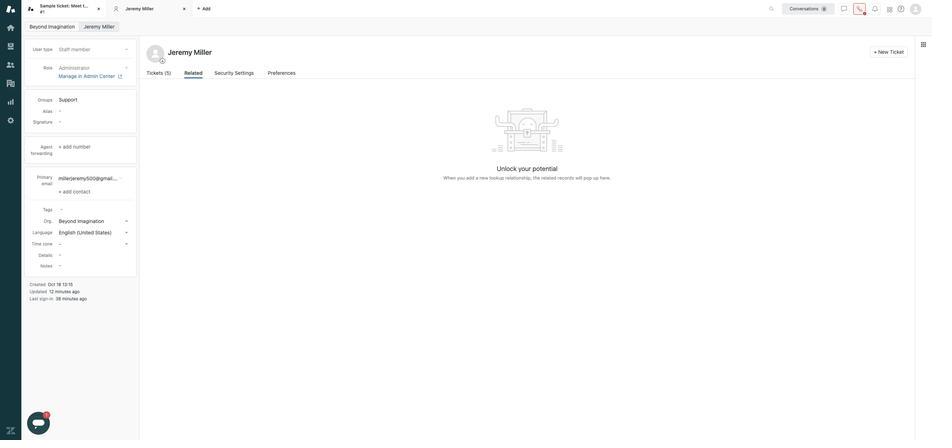 Task type: vqa. For each thing, say whether or not it's contained in the screenshot.
THE STATES)
yes



Task type: describe. For each thing, give the bounding box(es) containing it.
imagination inside button
[[77, 218, 104, 224]]

close image
[[95, 5, 102, 12]]

in inside created oct 18 13:15 updated 12 minutes ago last sign-in 38 minutes ago
[[50, 296, 53, 302]]

time zone
[[32, 241, 52, 247]]

secondary element
[[21, 20, 932, 34]]

zone
[[43, 241, 52, 247]]

user type
[[33, 47, 52, 52]]

you
[[457, 175, 465, 181]]

(5)
[[164, 70, 171, 76]]

org.
[[44, 219, 52, 224]]

staff member
[[59, 46, 90, 52]]

millerjeremy500@gmail.com
[[58, 175, 124, 181]]

+ add contact
[[58, 189, 90, 195]]

add button
[[193, 0, 215, 17]]

reporting image
[[6, 97, 15, 107]]

arrow down image
[[125, 67, 128, 69]]

ticket:
[[57, 3, 70, 9]]

type
[[43, 47, 52, 52]]

updated
[[30, 289, 47, 294]]

related link
[[184, 69, 203, 78]]

created oct 18 13:15 updated 12 minutes ago last sign-in 38 minutes ago
[[30, 282, 87, 302]]

user
[[33, 47, 42, 52]]

language
[[33, 230, 52, 235]]

groups
[[38, 97, 52, 103]]

tickets (5) link
[[147, 69, 172, 78]]

preferences
[[268, 70, 296, 76]]

conversations
[[790, 6, 819, 11]]

admin
[[84, 73, 98, 79]]

staff member button
[[57, 45, 131, 55]]

primary email
[[37, 175, 52, 186]]

security
[[215, 70, 234, 76]]

ticket
[[890, 49, 904, 55]]

manage in admin center link
[[58, 73, 128, 79]]

agent forwarding
[[31, 144, 52, 156]]

beyond inside secondary element
[[30, 24, 47, 30]]

#1
[[40, 9, 45, 14]]

beyond imagination inside button
[[59, 218, 104, 224]]

customers image
[[6, 60, 15, 70]]

your
[[518, 165, 531, 173]]

admin image
[[6, 116, 15, 125]]

apps image
[[921, 42, 927, 47]]

new
[[878, 49, 889, 55]]

administrator button
[[57, 63, 131, 73]]

the inside "sample ticket: meet the ticket #1"
[[83, 3, 90, 9]]

relationship,
[[505, 175, 532, 181]]

jeremy miller tab
[[107, 0, 193, 18]]

add left number
[[63, 144, 72, 150]]

zendesk image
[[6, 426, 15, 436]]

beyond imagination inside secondary element
[[30, 24, 75, 30]]

jeremy inside secondary element
[[84, 24, 101, 30]]

meet
[[71, 3, 82, 9]]

12
[[49, 289, 54, 294]]

last
[[30, 296, 38, 302]]

main element
[[0, 0, 21, 440]]

unlock
[[497, 165, 517, 173]]

settings
[[235, 70, 254, 76]]

zendesk support image
[[6, 5, 15, 14]]

preferences link
[[268, 69, 297, 78]]

security settings link
[[215, 69, 256, 78]]

up
[[593, 175, 599, 181]]

the inside unlock your potential when you add a new lookup relationship, the related records will pop up here.
[[533, 175, 540, 181]]

(united
[[77, 230, 94, 236]]

manage
[[58, 73, 77, 79]]

organizations image
[[6, 79, 15, 88]]

center
[[99, 73, 115, 79]]

staff
[[59, 46, 70, 52]]

english (united states)
[[59, 230, 112, 236]]

jeremy miller inside tab
[[125, 6, 154, 11]]

records
[[558, 175, 574, 181]]

sample
[[40, 3, 56, 9]]

lookup
[[490, 175, 504, 181]]

+ new ticket
[[874, 49, 904, 55]]

0 vertical spatial minutes
[[55, 289, 71, 294]]

get started image
[[6, 23, 15, 32]]

forwarding
[[31, 151, 52, 156]]

new
[[480, 175, 488, 181]]

+ new ticket button
[[870, 47, 908, 57]]

0 vertical spatial ago
[[72, 289, 80, 294]]



Task type: locate. For each thing, give the bounding box(es) containing it.
1 vertical spatial miller
[[102, 24, 115, 30]]

3 arrow down image from the top
[[125, 232, 128, 234]]

arrow down image for member
[[125, 49, 128, 50]]

english
[[59, 230, 75, 236]]

conversations button
[[782, 3, 835, 14]]

1 vertical spatial minutes
[[62, 296, 78, 302]]

here.
[[600, 175, 611, 181]]

+ left contact
[[58, 189, 62, 195]]

add left a
[[466, 175, 474, 181]]

email
[[42, 181, 52, 186]]

tickets
[[147, 70, 163, 76]]

1 vertical spatial beyond
[[59, 218, 76, 224]]

+ add number
[[58, 144, 91, 150]]

states)
[[95, 230, 112, 236]]

1 horizontal spatial in
[[78, 73, 82, 79]]

arrow down image inside the beyond imagination button
[[125, 221, 128, 222]]

beyond imagination down #1
[[30, 24, 75, 30]]

miller inside jeremy miller tab
[[142, 6, 154, 11]]

4 arrow down image from the top
[[125, 243, 128, 245]]

0 horizontal spatial beyond
[[30, 24, 47, 30]]

0 vertical spatial the
[[83, 3, 90, 9]]

ticket
[[91, 3, 103, 9]]

in left 38
[[50, 296, 53, 302]]

unlock your potential when you add a new lookup relationship, the related records will pop up here.
[[443, 165, 611, 181]]

arrow down image down english (united states) button
[[125, 243, 128, 245]]

beyond imagination up the english (united states)
[[59, 218, 104, 224]]

None text field
[[166, 47, 867, 57]]

notifications image
[[872, 6, 878, 12]]

administrator
[[59, 65, 90, 71]]

38
[[56, 296, 61, 302]]

1 arrow down image from the top
[[125, 49, 128, 50]]

jeremy miller inside secondary element
[[84, 24, 115, 30]]

the left related
[[533, 175, 540, 181]]

signature
[[33, 119, 52, 125]]

arrow down image for (united
[[125, 232, 128, 234]]

oct
[[48, 282, 55, 287]]

a
[[476, 175, 478, 181]]

0 horizontal spatial in
[[50, 296, 53, 302]]

get help image
[[898, 6, 904, 12]]

1 horizontal spatial imagination
[[77, 218, 104, 224]]

minutes right 38
[[62, 296, 78, 302]]

0 vertical spatial beyond imagination
[[30, 24, 75, 30]]

views image
[[6, 42, 15, 51]]

miller inside jeremy miller link
[[102, 24, 115, 30]]

tabs tab list
[[21, 0, 762, 18]]

+ for + new ticket
[[874, 49, 877, 55]]

0 vertical spatial jeremy miller
[[125, 6, 154, 11]]

18
[[56, 282, 61, 287]]

+ left new
[[874, 49, 877, 55]]

add left contact
[[63, 189, 72, 195]]

arrow down image down - field
[[125, 221, 128, 222]]

miller
[[142, 6, 154, 11], [102, 24, 115, 30]]

+ right agent
[[58, 144, 62, 150]]

1 horizontal spatial the
[[533, 175, 540, 181]]

ago down the 13:15
[[72, 289, 80, 294]]

beyond down #1
[[30, 24, 47, 30]]

arrow down image inside staff member 'button'
[[125, 49, 128, 50]]

the right the meet
[[83, 3, 90, 9]]

beyond
[[30, 24, 47, 30], [59, 218, 76, 224]]

contact
[[73, 189, 90, 195]]

zendesk products image
[[887, 7, 892, 12]]

1 vertical spatial imagination
[[77, 218, 104, 224]]

arrow down image
[[125, 49, 128, 50], [125, 221, 128, 222], [125, 232, 128, 234], [125, 243, 128, 245]]

english (united states) button
[[57, 228, 131, 238]]

imagination up english (united states) button
[[77, 218, 104, 224]]

2 arrow down image from the top
[[125, 221, 128, 222]]

-
[[59, 241, 61, 247]]

- field
[[57, 205, 131, 213]]

0 vertical spatial miller
[[142, 6, 154, 11]]

arrow down image inside the - button
[[125, 243, 128, 245]]

arrow down image up arrow down icon
[[125, 49, 128, 50]]

beyond inside button
[[59, 218, 76, 224]]

+ for + add number
[[58, 144, 62, 150]]

imagination inside secondary element
[[48, 24, 75, 30]]

arrow down image right states)
[[125, 232, 128, 234]]

when
[[443, 175, 456, 181]]

button displays agent's chat status as invisible. image
[[841, 6, 847, 12]]

+ for + add contact
[[58, 189, 62, 195]]

0 vertical spatial beyond
[[30, 24, 47, 30]]

arrow down image for imagination
[[125, 221, 128, 222]]

jeremy
[[125, 6, 141, 11], [84, 24, 101, 30]]

0 horizontal spatial jeremy
[[84, 24, 101, 30]]

potential
[[533, 165, 558, 173]]

1 vertical spatial jeremy miller
[[84, 24, 115, 30]]

add
[[202, 6, 211, 11], [63, 144, 72, 150], [466, 175, 474, 181], [63, 189, 72, 195]]

jeremy miller
[[125, 6, 154, 11], [84, 24, 115, 30]]

agent
[[41, 144, 52, 150]]

0 vertical spatial imagination
[[48, 24, 75, 30]]

beyond imagination button
[[57, 216, 131, 226]]

1 horizontal spatial jeremy
[[125, 6, 141, 11]]

2 vertical spatial +
[[58, 189, 62, 195]]

in
[[78, 73, 82, 79], [50, 296, 53, 302]]

role
[[44, 65, 52, 71]]

0 vertical spatial jeremy
[[125, 6, 141, 11]]

tickets (5)
[[147, 70, 171, 76]]

1 vertical spatial jeremy
[[84, 24, 101, 30]]

1 horizontal spatial jeremy miller
[[125, 6, 154, 11]]

jeremy down close icon
[[84, 24, 101, 30]]

beyond up english
[[59, 218, 76, 224]]

0 vertical spatial in
[[78, 73, 82, 79]]

- button
[[57, 239, 131, 249]]

minutes down 18
[[55, 289, 71, 294]]

add inside popup button
[[202, 6, 211, 11]]

the
[[83, 3, 90, 9], [533, 175, 540, 181]]

ago
[[72, 289, 80, 294], [79, 296, 87, 302]]

imagination
[[48, 24, 75, 30], [77, 218, 104, 224]]

add right close image
[[202, 6, 211, 11]]

security settings
[[215, 70, 254, 76]]

number
[[73, 144, 91, 150]]

tab
[[21, 0, 107, 18]]

arrow down image inside english (united states) button
[[125, 232, 128, 234]]

beyond imagination
[[30, 24, 75, 30], [59, 218, 104, 224]]

1 vertical spatial beyond imagination
[[59, 218, 104, 224]]

0 horizontal spatial miller
[[102, 24, 115, 30]]

13:15
[[62, 282, 73, 287]]

pop
[[584, 175, 592, 181]]

jeremy miller link
[[79, 22, 119, 32]]

0 horizontal spatial the
[[83, 3, 90, 9]]

details
[[39, 253, 52, 258]]

close image
[[181, 5, 188, 12]]

1 horizontal spatial beyond
[[59, 218, 76, 224]]

alias
[[43, 109, 52, 114]]

tab containing sample ticket: meet the ticket
[[21, 0, 107, 18]]

1 horizontal spatial miller
[[142, 6, 154, 11]]

tags
[[43, 207, 52, 212]]

sign-
[[39, 296, 50, 302]]

+ inside button
[[874, 49, 877, 55]]

related
[[184, 70, 203, 76]]

ago right 38
[[79, 296, 87, 302]]

jeremy right close icon
[[125, 6, 141, 11]]

related
[[541, 175, 557, 181]]

created
[[30, 282, 46, 287]]

jeremy inside tab
[[125, 6, 141, 11]]

in down administrator
[[78, 73, 82, 79]]

primary
[[37, 175, 52, 180]]

manage in admin center
[[58, 73, 115, 79]]

0 vertical spatial +
[[874, 49, 877, 55]]

imagination down "sample ticket: meet the ticket #1"
[[48, 24, 75, 30]]

add inside unlock your potential when you add a new lookup relationship, the related records will pop up here.
[[466, 175, 474, 181]]

sample ticket: meet the ticket #1
[[40, 3, 103, 14]]

1 vertical spatial the
[[533, 175, 540, 181]]

support
[[59, 97, 77, 103]]

notes
[[40, 263, 52, 269]]

will
[[576, 175, 582, 181]]

minutes
[[55, 289, 71, 294], [62, 296, 78, 302]]

+
[[874, 49, 877, 55], [58, 144, 62, 150], [58, 189, 62, 195]]

member
[[71, 46, 90, 52]]

1 vertical spatial +
[[58, 144, 62, 150]]

1 vertical spatial ago
[[79, 296, 87, 302]]

beyond imagination link
[[25, 22, 80, 32]]

0 horizontal spatial jeremy miller
[[84, 24, 115, 30]]

0 horizontal spatial imagination
[[48, 24, 75, 30]]

time
[[32, 241, 41, 247]]

1 vertical spatial in
[[50, 296, 53, 302]]



